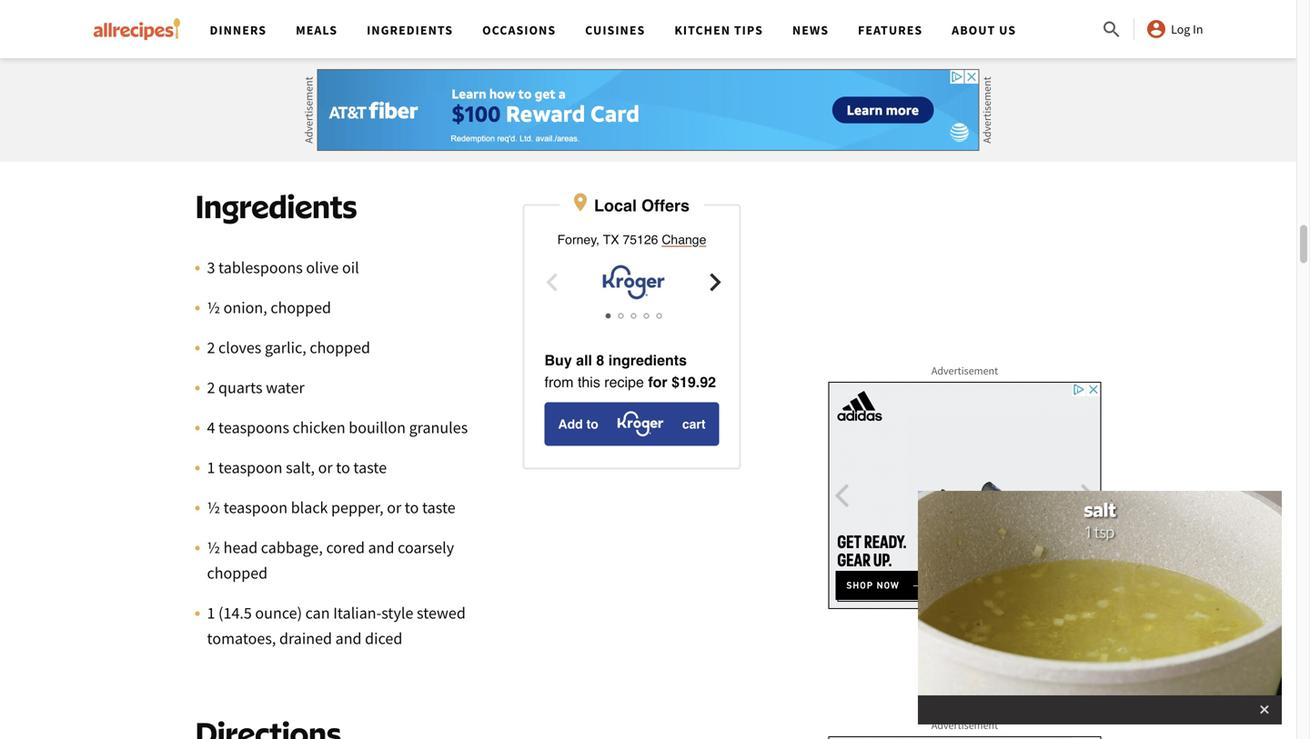 Task type: vqa. For each thing, say whether or not it's contained in the screenshot.
'Servings: 6'
no



Task type: locate. For each thing, give the bounding box(es) containing it.
judea
[[594, 28, 636, 49]]

1 vertical spatial 1
[[207, 603, 215, 624]]

0 vertical spatial 2
[[207, 337, 215, 358]]

chopped right garlic,
[[310, 337, 370, 358]]

1 horizontal spatial this
[[578, 374, 600, 391]]

ingredients up once
[[367, 22, 453, 38]]

1 left (14.5
[[207, 603, 215, 624]]

1 ½ from the top
[[207, 297, 220, 318]]

buy
[[545, 352, 572, 369]]

3 ½ from the top
[[207, 538, 220, 558]]

style
[[381, 603, 414, 624]]

taste up coarsely
[[422, 498, 456, 518]]

0 vertical spatial i
[[427, 54, 431, 74]]

dinners link
[[210, 22, 267, 38]]

1 vertical spatial i
[[287, 79, 291, 99]]

½ up ½ head
[[207, 498, 220, 518]]

italian-
[[333, 603, 382, 624]]

ingredients inside navigation
[[367, 22, 453, 38]]

0 vertical spatial bouillon
[[652, 54, 709, 74]]

1 for 1 (14.5 ounce) can
[[207, 603, 215, 624]]

of
[[635, 54, 648, 74]]

1 vertical spatial teaspoon
[[224, 498, 288, 518]]

0 vertical spatial teaspoon
[[218, 458, 283, 478]]

cart
[[682, 417, 706, 432]]

or right salt,
[[318, 458, 333, 478]]

and down italian-
[[335, 629, 362, 649]]

buy all 8 ingredients from this recipe for $19.92
[[545, 352, 716, 391]]

and
[[361, 54, 387, 74], [476, 79, 502, 99], [368, 538, 395, 558], [335, 629, 362, 649]]

1 horizontal spatial for
[[712, 54, 731, 74]]

vegetable
[[471, 54, 537, 74]]

bouillon inside . "i have added shredded carrots and once i used vegetable broth instead of bouillon for my husband. i think i'll make this tonight and add mushrooms!!"
[[652, 54, 709, 74]]

navigation
[[195, 0, 1101, 58]]

judea l tarn link
[[594, 28, 681, 49]]

and up make
[[361, 54, 387, 74]]

chopped up 2 cloves garlic, chopped
[[271, 297, 331, 318]]

ingredients up 3 tablespoons olive oil
[[195, 186, 357, 226]]

and down the 'vegetable'
[[476, 79, 502, 99]]

chopped down head
[[207, 563, 268, 584]]

husband.
[[220, 79, 284, 99]]

for inside . "i have added shredded carrots and once i used vegetable broth instead of bouillon for my husband. i think i'll make this tonight and add mushrooms!!"
[[712, 54, 731, 74]]

eat
[[437, 28, 458, 49]]

2 left cloves
[[207, 337, 215, 358]]

1 vertical spatial kroger logo image
[[602, 411, 679, 438]]

this down all
[[578, 374, 600, 391]]

about
[[952, 22, 996, 38]]

1
[[207, 458, 215, 478], [207, 603, 215, 624]]

log in link
[[1146, 18, 1203, 40]]

ounce)
[[255, 603, 302, 624]]

0 horizontal spatial this
[[394, 79, 420, 99]]

tarn
[[650, 28, 681, 49]]

occasions link
[[482, 22, 556, 38]]

2 vertical spatial chopped
[[207, 563, 268, 584]]

oil
[[342, 257, 359, 278]]

0 horizontal spatial bouillon
[[349, 418, 406, 438]]

is
[[234, 28, 245, 49]]

0 horizontal spatial for
[[648, 374, 668, 391]]

ingredients link
[[367, 22, 453, 38]]

forney, tx 75126 change
[[557, 232, 706, 247]]

kroger logo image down forney, tx 75126 change
[[570, 264, 698, 301]]

water
[[266, 377, 305, 398]]

great
[[260, 28, 295, 49]]

2 2 from the top
[[207, 377, 215, 398]]

bouillon right the 'chicken'
[[349, 418, 406, 438]]

editorial contributions by corey williams
[[195, 119, 479, 140]]

i
[[427, 54, 431, 74], [287, 79, 291, 99]]

olive
[[306, 257, 339, 278]]

1 2 from the top
[[207, 337, 215, 358]]

added
[[195, 54, 239, 74]]

"this is a great base to start with or eat as-is," according to judea l tarn
[[195, 28, 681, 49]]

teaspoon for ½
[[224, 498, 288, 518]]

1 vertical spatial bouillon
[[349, 418, 406, 438]]

or left eat
[[419, 28, 434, 49]]

0 vertical spatial or
[[419, 28, 434, 49]]

features link
[[858, 22, 923, 38]]

pepper,
[[331, 498, 384, 518]]

0 horizontal spatial taste
[[353, 458, 387, 478]]

1 horizontal spatial or
[[387, 498, 401, 518]]

teaspoon down teaspoons
[[218, 458, 283, 478]]

think
[[294, 79, 330, 99]]

1 vertical spatial 2
[[207, 377, 215, 398]]

this down once
[[394, 79, 420, 99]]

cuisines link
[[585, 22, 645, 38]]

"i
[[688, 28, 699, 49]]

my
[[195, 79, 216, 99]]

2 quarts water
[[207, 377, 305, 398]]

i left used
[[427, 54, 431, 74]]

to left judea
[[576, 28, 590, 49]]

about us link
[[952, 22, 1017, 38]]

1 vertical spatial ingredients
[[195, 186, 357, 226]]

2 vertical spatial advertisement region
[[829, 737, 1102, 740]]

chopped
[[271, 297, 331, 318], [310, 337, 370, 358], [207, 563, 268, 584]]

according
[[506, 28, 573, 49]]

0 vertical spatial chopped
[[271, 297, 331, 318]]

0 vertical spatial ½
[[207, 297, 220, 318]]

taste up pepper,
[[353, 458, 387, 478]]

search image
[[1101, 19, 1123, 41]]

or
[[419, 28, 434, 49], [318, 458, 333, 478], [387, 498, 401, 518]]

kitchen tips link
[[675, 22, 763, 38]]

to right add
[[587, 417, 599, 432]]

1 vertical spatial taste
[[422, 498, 456, 518]]

½ left head
[[207, 538, 220, 558]]

mushrooms!!"
[[535, 79, 634, 99]]

ingredients
[[367, 22, 453, 38], [195, 186, 357, 226]]

chicken
[[293, 418, 345, 438]]

this
[[394, 79, 420, 99], [578, 374, 600, 391]]

1 horizontal spatial bouillon
[[652, 54, 709, 74]]

to down 4 teaspoons chicken bouillon granules at the bottom of page
[[336, 458, 350, 478]]

2 for 2 quarts water
[[207, 377, 215, 398]]

1 down the 4
[[207, 458, 215, 478]]

for
[[712, 54, 731, 74], [648, 374, 668, 391]]

0 vertical spatial taste
[[353, 458, 387, 478]]

and right cored
[[368, 538, 395, 558]]

1 vertical spatial this
[[578, 374, 600, 391]]

for down have
[[712, 54, 731, 74]]

change button
[[662, 231, 706, 249]]

kroger logo image
[[570, 264, 698, 301], [602, 411, 679, 438]]

0 vertical spatial advertisement region
[[317, 69, 980, 151]]

2 vertical spatial ½
[[207, 538, 220, 558]]

1 vertical spatial chopped
[[310, 337, 370, 358]]

start
[[351, 28, 382, 49]]

instead
[[581, 54, 631, 74]]

1 (14.5 ounce) can
[[207, 603, 330, 624]]

can
[[305, 603, 330, 624]]

carrots
[[310, 54, 358, 74]]

or right pepper,
[[387, 498, 401, 518]]

2 1 from the top
[[207, 603, 215, 624]]

2 ½ from the top
[[207, 498, 220, 518]]

cloves
[[218, 337, 261, 358]]

corey williams link
[[372, 119, 479, 140]]

advertisement region
[[317, 69, 980, 151], [829, 382, 1102, 610], [829, 737, 1102, 740]]

to
[[334, 28, 348, 49], [576, 28, 590, 49], [587, 417, 599, 432], [336, 458, 350, 478], [405, 498, 419, 518]]

features
[[858, 22, 923, 38]]

0 vertical spatial this
[[394, 79, 420, 99]]

0 vertical spatial 1
[[207, 458, 215, 478]]

once
[[391, 54, 424, 74]]

3
[[207, 257, 215, 278]]

2 left quarts
[[207, 377, 215, 398]]

home image
[[93, 18, 181, 40]]

williams
[[417, 119, 479, 140]]

1 vertical spatial ½
[[207, 498, 220, 518]]

tablespoons
[[218, 257, 303, 278]]

3 tablespoons olive oil
[[207, 257, 359, 278]]

0 horizontal spatial or
[[318, 458, 333, 478]]

for down ingredients
[[648, 374, 668, 391]]

kroger logo image down "recipe"
[[602, 411, 679, 438]]

bouillon down '.'
[[652, 54, 709, 74]]

1 vertical spatial for
[[648, 374, 668, 391]]

recipe
[[604, 374, 644, 391]]

1 1 from the top
[[207, 458, 215, 478]]

local offers
[[594, 196, 690, 215]]

tips
[[734, 22, 763, 38]]

bouillon
[[652, 54, 709, 74], [349, 418, 406, 438]]

teaspoon up head
[[224, 498, 288, 518]]

this inside . "i have added shredded carrots and once i used vegetable broth instead of bouillon for my husband. i think i'll make this tonight and add mushrooms!!"
[[394, 79, 420, 99]]

occasions
[[482, 22, 556, 38]]

and inside cabbage, cored and coarsely chopped
[[368, 538, 395, 558]]

forney,
[[557, 232, 600, 247]]

1 horizontal spatial ingredients
[[367, 22, 453, 38]]

i left think
[[287, 79, 291, 99]]

salt,
[[286, 458, 315, 478]]

½ left onion,
[[207, 297, 220, 318]]

for inside buy all 8 ingredients from this recipe for $19.92
[[648, 374, 668, 391]]

0 vertical spatial for
[[712, 54, 731, 74]]

0 vertical spatial ingredients
[[367, 22, 453, 38]]



Task type: describe. For each thing, give the bounding box(es) containing it.
make
[[353, 79, 391, 99]]

log in
[[1171, 21, 1203, 37]]

news link
[[792, 22, 829, 38]]

meals link
[[296, 22, 338, 38]]

0 vertical spatial kroger logo image
[[570, 264, 698, 301]]

l
[[639, 28, 647, 49]]

log
[[1171, 21, 1191, 37]]

kitchen tips
[[675, 22, 763, 38]]

black
[[291, 498, 328, 518]]

news
[[792, 22, 829, 38]]

2 for 2 cloves garlic, chopped
[[207, 337, 215, 358]]

chopped inside cabbage, cored and coarsely chopped
[[207, 563, 268, 584]]

as-
[[462, 28, 482, 49]]

onion,
[[224, 297, 267, 318]]

0 horizontal spatial ingredients
[[195, 186, 357, 226]]

2 cloves garlic, chopped
[[207, 337, 370, 358]]

offers
[[642, 196, 690, 215]]

.
[[681, 28, 685, 49]]

$19.92
[[672, 374, 716, 391]]

kitchen
[[675, 22, 731, 38]]

1 vertical spatial advertisement region
[[829, 382, 1102, 610]]

2 horizontal spatial or
[[419, 28, 434, 49]]

account image
[[1146, 18, 1168, 40]]

with
[[386, 28, 416, 49]]

all
[[576, 352, 592, 369]]

½ teaspoon black pepper, or to taste
[[207, 498, 456, 518]]

0 horizontal spatial i
[[287, 79, 291, 99]]

teaspoon for 1
[[218, 458, 283, 478]]

head
[[224, 538, 258, 558]]

to up coarsely
[[405, 498, 419, 518]]

by
[[352, 119, 369, 140]]

navigation containing dinners
[[195, 0, 1101, 58]]

(14.5
[[218, 603, 252, 624]]

cabbage, cored and coarsely chopped
[[207, 538, 454, 584]]

tomatoes,
[[207, 629, 276, 649]]

shredded
[[242, 54, 307, 74]]

½ onion, chopped
[[207, 297, 331, 318]]

i'll
[[333, 79, 350, 99]]

4 teaspoons chicken bouillon granules
[[207, 418, 468, 438]]

1 for 1 teaspoon salt, or to taste
[[207, 458, 215, 478]]

to left start
[[334, 28, 348, 49]]

1 vertical spatial or
[[318, 458, 333, 478]]

½ head
[[207, 538, 258, 558]]

½ for ½ onion, chopped
[[207, 297, 220, 318]]

quarts
[[218, 377, 263, 398]]

teaspoons
[[218, 418, 289, 438]]

ingredients
[[609, 352, 687, 369]]

from
[[545, 374, 574, 391]]

1 horizontal spatial taste
[[422, 498, 456, 518]]

add
[[558, 417, 583, 432]]

garlic,
[[265, 337, 306, 358]]

this inside buy all 8 ingredients from this recipe for $19.92
[[578, 374, 600, 391]]

75126
[[623, 232, 658, 247]]

broth
[[540, 54, 578, 74]]

8
[[596, 352, 605, 369]]

cuisines
[[585, 22, 645, 38]]

1 teaspoon salt, or to taste
[[207, 458, 387, 478]]

is,"
[[482, 28, 502, 49]]

2 vertical spatial or
[[387, 498, 401, 518]]

½ for ½ head
[[207, 538, 220, 558]]

stewed
[[417, 603, 466, 624]]

local
[[594, 196, 637, 215]]

base
[[298, 28, 330, 49]]

change
[[662, 232, 706, 247]]

4
[[207, 418, 215, 438]]

½ for ½ teaspoon black pepper, or to taste
[[207, 498, 220, 518]]

drained
[[279, 629, 332, 649]]

cored
[[326, 538, 365, 558]]

granules
[[409, 418, 468, 438]]

about us
[[952, 22, 1017, 38]]

us
[[999, 22, 1017, 38]]

diced
[[365, 629, 403, 649]]

tonight
[[423, 79, 473, 99]]

add
[[506, 79, 532, 99]]

in
[[1193, 21, 1203, 37]]

and inside italian-style stewed tomatoes, drained and diced
[[335, 629, 362, 649]]

"this
[[195, 28, 231, 49]]

a
[[248, 28, 256, 49]]

coarsely
[[398, 538, 454, 558]]

cabbage,
[[261, 538, 323, 558]]

1 horizontal spatial i
[[427, 54, 431, 74]]

used
[[435, 54, 468, 74]]

tx
[[603, 232, 619, 247]]

. "i have added shredded carrots and once i used vegetable broth instead of bouillon for my husband. i think i'll make this tonight and add mushrooms!!"
[[195, 28, 735, 99]]

corey
[[372, 119, 414, 140]]



